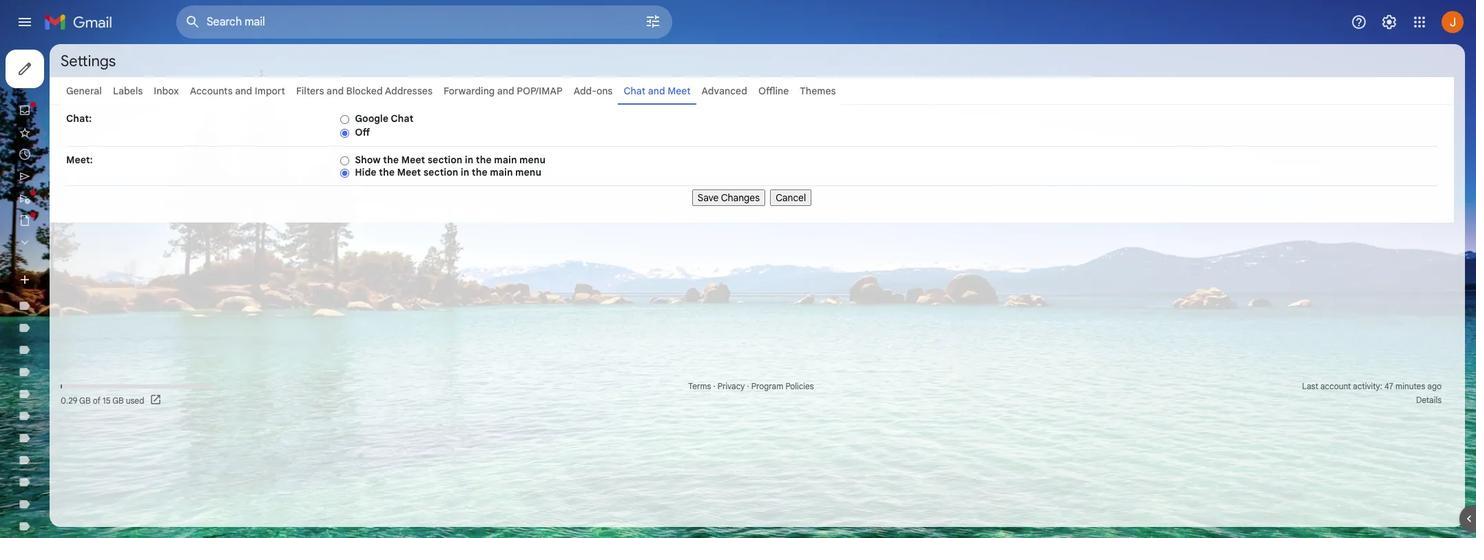 Task type: locate. For each thing, give the bounding box(es) containing it.
and right the "ons"
[[648, 85, 665, 97]]

advanced
[[702, 85, 747, 97]]

cancel button
[[770, 189, 812, 206]]

· right terms link
[[713, 381, 716, 391]]

Search mail text field
[[207, 15, 606, 29]]

gb right the 15
[[112, 395, 124, 405]]

save changes
[[698, 192, 760, 204]]

add-
[[574, 85, 597, 97]]

google
[[355, 112, 389, 125]]

menu for show the meet section in the main menu
[[520, 154, 546, 166]]

hide
[[355, 166, 377, 178]]

4 and from the left
[[648, 85, 665, 97]]

forwarding
[[444, 85, 495, 97]]

of
[[93, 395, 101, 405]]

1 horizontal spatial ·
[[747, 381, 749, 391]]

program
[[751, 381, 784, 391]]

activity:
[[1353, 381, 1383, 391]]

accounts and import link
[[190, 85, 285, 97]]

accounts and import
[[190, 85, 285, 97]]

47
[[1385, 381, 1394, 391]]

1 vertical spatial chat
[[391, 112, 414, 125]]

menu
[[520, 154, 546, 166], [515, 166, 542, 178]]

section for hide
[[423, 166, 458, 178]]

import
[[255, 85, 285, 97]]

chat and meet
[[624, 85, 691, 97]]

terms · privacy · program policies
[[689, 381, 814, 391]]

section
[[428, 154, 462, 166], [423, 166, 458, 178]]

add-ons link
[[574, 85, 613, 97]]

and
[[235, 85, 252, 97], [327, 85, 344, 97], [497, 85, 514, 97], [648, 85, 665, 97]]

the
[[383, 154, 399, 166], [476, 154, 492, 166], [379, 166, 395, 178], [472, 166, 488, 178]]

pop/imap
[[517, 85, 563, 97]]

advanced link
[[702, 85, 747, 97]]

main
[[494, 154, 517, 166], [490, 166, 513, 178]]

and for forwarding
[[497, 85, 514, 97]]

show
[[355, 154, 381, 166]]

ago
[[1428, 381, 1442, 391]]

section for show
[[428, 154, 462, 166]]

settings
[[61, 51, 116, 70]]

2 and from the left
[[327, 85, 344, 97]]

offline link
[[758, 85, 789, 97]]

1 and from the left
[[235, 85, 252, 97]]

meet
[[668, 85, 691, 97], [401, 154, 425, 166], [397, 166, 421, 178]]

and right filters
[[327, 85, 344, 97]]

forwarding and pop/imap link
[[444, 85, 563, 97]]

·
[[713, 381, 716, 391], [747, 381, 749, 391]]

footer containing terms
[[50, 380, 1454, 407]]

0 vertical spatial chat
[[624, 85, 646, 97]]

in
[[465, 154, 474, 166], [461, 166, 469, 178]]

and for chat
[[648, 85, 665, 97]]

chat
[[624, 85, 646, 97], [391, 112, 414, 125]]

0.29
[[61, 395, 77, 405]]

3 and from the left
[[497, 85, 514, 97]]

policies
[[786, 381, 814, 391]]

0 horizontal spatial chat
[[391, 112, 414, 125]]

0 horizontal spatial gb
[[79, 395, 91, 405]]

gb
[[79, 395, 91, 405], [112, 395, 124, 405]]

inbox
[[154, 85, 179, 97]]

0.29 gb of 15 gb used
[[61, 395, 144, 405]]

None search field
[[176, 6, 672, 39]]

themes link
[[800, 85, 836, 97]]

chat down the addresses
[[391, 112, 414, 125]]

0 horizontal spatial ·
[[713, 381, 716, 391]]

save changes button
[[692, 189, 765, 206]]

minutes
[[1396, 381, 1426, 391]]

footer
[[50, 380, 1454, 407]]

privacy link
[[718, 381, 745, 391]]

general link
[[66, 85, 102, 97]]

1 gb from the left
[[79, 395, 91, 405]]

1 · from the left
[[713, 381, 716, 391]]

terms
[[689, 381, 711, 391]]

program policies link
[[751, 381, 814, 391]]

advanced search options image
[[639, 8, 667, 35]]

· right 'privacy' link
[[747, 381, 749, 391]]

save
[[698, 192, 719, 204]]

account
[[1321, 381, 1351, 391]]

gb left of
[[79, 395, 91, 405]]

navigation
[[0, 44, 165, 538], [66, 186, 1438, 206]]

terms link
[[689, 381, 711, 391]]

last account activity: 47 minutes ago details
[[1303, 381, 1442, 405]]

details link
[[1417, 395, 1442, 405]]

main menu image
[[17, 14, 33, 30]]

labels
[[113, 85, 143, 97]]

chat right the "ons"
[[624, 85, 646, 97]]

chat:
[[66, 112, 92, 125]]

1 horizontal spatial gb
[[112, 395, 124, 405]]

and left pop/imap
[[497, 85, 514, 97]]

and left import
[[235, 85, 252, 97]]



Task type: vqa. For each thing, say whether or not it's contained in the screenshot.
the Inbox inside the Inbox Hi - Hi Maria, How Are You Doing? Best, Anna
no



Task type: describe. For each thing, give the bounding box(es) containing it.
meet for show
[[401, 154, 425, 166]]

inbox link
[[154, 85, 179, 97]]

off
[[355, 126, 370, 138]]

meet for chat
[[668, 85, 691, 97]]

general
[[66, 85, 102, 97]]

Google Chat radio
[[340, 114, 349, 125]]

filters and blocked addresses link
[[296, 85, 433, 97]]

in for hide the meet section in the main menu
[[461, 166, 469, 178]]

meet for hide
[[397, 166, 421, 178]]

gmail image
[[44, 8, 119, 36]]

menu for hide the meet section in the main menu
[[515, 166, 542, 178]]

main for show the meet section in the main menu
[[494, 154, 517, 166]]

last
[[1303, 381, 1319, 391]]

search mail image
[[181, 10, 205, 34]]

show the meet section in the main menu
[[355, 154, 546, 166]]

Show the Meet section in the main menu radio
[[340, 156, 349, 166]]

cancel
[[776, 192, 806, 204]]

Hide the Meet section in the main menu radio
[[340, 168, 349, 178]]

changes
[[721, 192, 760, 204]]

details
[[1417, 395, 1442, 405]]

1 horizontal spatial chat
[[624, 85, 646, 97]]

labels link
[[113, 85, 143, 97]]

filters and blocked addresses
[[296, 85, 433, 97]]

settings image
[[1381, 14, 1398, 30]]

used
[[126, 395, 144, 405]]

hide the meet section in the main menu
[[355, 166, 542, 178]]

main for hide the meet section in the main menu
[[490, 166, 513, 178]]

themes
[[800, 85, 836, 97]]

accounts
[[190, 85, 233, 97]]

add-ons
[[574, 85, 613, 97]]

google chat
[[355, 112, 414, 125]]

2 · from the left
[[747, 381, 749, 391]]

15
[[103, 395, 110, 405]]

filters
[[296, 85, 324, 97]]

blocked
[[346, 85, 383, 97]]

privacy
[[718, 381, 745, 391]]

forwarding and pop/imap
[[444, 85, 563, 97]]

ons
[[597, 85, 613, 97]]

and for accounts
[[235, 85, 252, 97]]

2 gb from the left
[[112, 395, 124, 405]]

offline
[[758, 85, 789, 97]]

addresses
[[385, 85, 433, 97]]

support image
[[1351, 14, 1368, 30]]

meet:
[[66, 154, 93, 166]]

navigation containing save changes
[[66, 186, 1438, 206]]

Off radio
[[340, 128, 349, 138]]

in for show the meet section in the main menu
[[465, 154, 474, 166]]

follow link to manage storage image
[[150, 393, 164, 407]]

chat and meet link
[[624, 85, 691, 97]]

and for filters
[[327, 85, 344, 97]]



